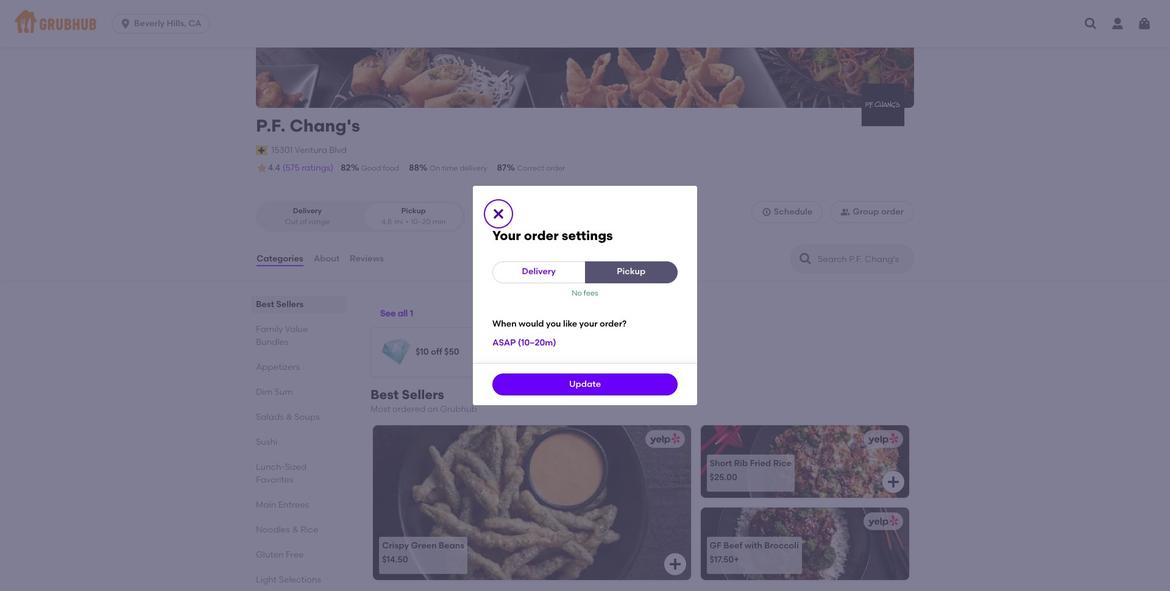 Task type: describe. For each thing, give the bounding box(es) containing it.
time
[[442, 164, 458, 173]]

when would you like your order?
[[493, 319, 627, 329]]

light selections
[[256, 575, 321, 585]]

1
[[410, 309, 414, 319]]

p.f. chang's logo image
[[862, 84, 905, 126]]

your
[[580, 319, 598, 329]]

best sellers most ordered on grubhub
[[371, 387, 477, 415]]

15301
[[271, 145, 293, 155]]

see all 1
[[381, 309, 414, 319]]

gluten free
[[256, 550, 304, 560]]

dim
[[256, 387, 273, 398]]

rice inside short rib fried rice $25.00
[[774, 458, 792, 469]]

lunch-
[[256, 462, 285, 473]]

$10 off $50 button
[[372, 328, 547, 377]]

family
[[256, 324, 283, 335]]

main navigation navigation
[[0, 0, 1171, 48]]

people icon image
[[841, 207, 851, 217]]

pickup 4.8 mi • 10–20 min
[[382, 207, 446, 226]]

pickup button
[[585, 261, 678, 283]]

beverly
[[134, 18, 165, 29]]

categories button
[[256, 237, 304, 281]]

star icon image
[[256, 162, 268, 174]]

family value bundles
[[256, 324, 308, 348]]

about button
[[313, 237, 340, 281]]

crispy green beans $14.50
[[382, 541, 465, 566]]

of
[[300, 218, 307, 226]]

group
[[853, 207, 880, 217]]

ordered
[[393, 404, 426, 415]]

free
[[286, 550, 304, 560]]

best for best sellers
[[256, 299, 274, 310]]

blvd
[[329, 145, 347, 155]]

fees
[[584, 289, 599, 297]]

broccoli
[[765, 541, 799, 551]]

beverly hills, ca button
[[112, 14, 214, 34]]

reviews button
[[349, 237, 385, 281]]

main
[[256, 500, 276, 510]]

order?
[[600, 319, 627, 329]]

(575
[[283, 163, 300, 173]]

good
[[361, 164, 381, 173]]

yelp image for $25.00
[[867, 434, 899, 445]]

asap
[[493, 338, 516, 348]]

search icon image
[[799, 252, 813, 267]]

reviews
[[350, 254, 384, 264]]

green
[[411, 541, 437, 551]]

sum
[[275, 387, 293, 398]]

subscription pass image
[[256, 146, 268, 155]]

out
[[285, 218, 298, 226]]

rewards image
[[382, 338, 411, 367]]

0 horizontal spatial rice
[[301, 525, 319, 535]]

noodles
[[256, 525, 290, 535]]

4.4
[[268, 163, 280, 173]]

p.f.
[[256, 115, 286, 136]]

delivery
[[460, 164, 488, 173]]

min
[[433, 218, 446, 226]]

gf beef with broccoli $17.50 +
[[710, 541, 799, 566]]

entrees
[[279, 500, 309, 510]]

short rib fried rice $25.00
[[710, 458, 792, 483]]

no fees
[[572, 289, 599, 297]]

on
[[430, 164, 441, 173]]

4.8
[[382, 218, 392, 226]]

asap (10–20m)
[[493, 338, 557, 348]]

short
[[710, 458, 733, 469]]

all
[[398, 309, 408, 319]]

& for rice
[[292, 525, 299, 535]]

10–20
[[411, 218, 431, 226]]

sized
[[285, 462, 307, 473]]

value
[[285, 324, 308, 335]]

order for correct
[[546, 164, 566, 173]]

range
[[309, 218, 330, 226]]

on time delivery
[[430, 164, 488, 173]]

sellers for best sellers most ordered on grubhub
[[402, 387, 445, 403]]

schedule button
[[752, 201, 823, 223]]

asap (10–20m) button
[[493, 333, 557, 355]]

best for best sellers most ordered on grubhub
[[371, 387, 399, 403]]

your
[[493, 228, 521, 243]]

see all 1 button
[[381, 303, 414, 325]]

bundles
[[256, 337, 289, 348]]

best sellers
[[256, 299, 304, 310]]

Search P.F. Chang's search field
[[817, 254, 910, 265]]

categories
[[257, 254, 303, 264]]



Task type: locate. For each thing, give the bounding box(es) containing it.
chang's
[[290, 115, 360, 136]]

0 horizontal spatial pickup
[[402, 207, 426, 215]]

order right "correct"
[[546, 164, 566, 173]]

1 vertical spatial &
[[292, 525, 299, 535]]

0 vertical spatial delivery
[[293, 207, 322, 215]]

pickup inside button
[[617, 267, 646, 277]]

correct order
[[517, 164, 566, 173]]

pickup inside pickup 4.8 mi • 10–20 min
[[402, 207, 426, 215]]

best up most
[[371, 387, 399, 403]]

1 horizontal spatial pickup
[[617, 267, 646, 277]]

order right "your"
[[524, 228, 559, 243]]

svg image
[[1084, 16, 1099, 31], [1138, 16, 1153, 31], [120, 18, 132, 30], [492, 206, 506, 221], [762, 207, 772, 217], [887, 475, 901, 490], [668, 558, 683, 572]]

p.f. chang's
[[256, 115, 360, 136]]

option group
[[256, 201, 465, 232]]

on
[[428, 404, 438, 415]]

2 vertical spatial order
[[524, 228, 559, 243]]

group order
[[853, 207, 904, 217]]

option group containing delivery out of range
[[256, 201, 465, 232]]

order right group at the top right
[[882, 207, 904, 217]]

82
[[341, 163, 351, 173]]

update
[[569, 380, 601, 390]]

no
[[572, 289, 582, 297]]

sellers up value
[[276, 299, 304, 310]]

order
[[546, 164, 566, 173], [882, 207, 904, 217], [524, 228, 559, 243]]

best up family
[[256, 299, 274, 310]]

delivery out of range
[[285, 207, 330, 226]]

would
[[519, 319, 544, 329]]

1 vertical spatial order
[[882, 207, 904, 217]]

like
[[563, 319, 578, 329]]

$14.50
[[382, 555, 408, 566]]

$10
[[416, 347, 429, 358]]

food
[[383, 164, 399, 173]]

$10 off $50
[[416, 347, 460, 358]]

most
[[371, 404, 391, 415]]

0 vertical spatial best
[[256, 299, 274, 310]]

rice right fried
[[774, 458, 792, 469]]

your order settings
[[493, 228, 613, 243]]

pickup up • at the top left
[[402, 207, 426, 215]]

1 vertical spatial pickup
[[617, 267, 646, 277]]

yelp image
[[648, 434, 680, 445], [867, 434, 899, 445], [867, 516, 899, 528]]

delivery
[[293, 207, 322, 215], [522, 267, 556, 277]]

you
[[546, 319, 561, 329]]

salads
[[256, 412, 284, 423]]

svg image inside schedule button
[[762, 207, 772, 217]]

1 horizontal spatial rice
[[774, 458, 792, 469]]

0 vertical spatial pickup
[[402, 207, 426, 215]]

88
[[409, 163, 420, 173]]

rice up free
[[301, 525, 319, 535]]

dim sum
[[256, 387, 293, 398]]

0 vertical spatial &
[[286, 412, 293, 423]]

delivery down 'your order settings' at the top of page
[[522, 267, 556, 277]]

(10–20m)
[[518, 338, 557, 348]]

group order button
[[831, 201, 915, 223]]

1 vertical spatial best
[[371, 387, 399, 403]]

delivery for delivery
[[522, 267, 556, 277]]

& right noodles
[[292, 525, 299, 535]]

•
[[406, 218, 409, 226]]

svg image inside beverly hills, ca button
[[120, 18, 132, 30]]

delivery button
[[493, 261, 586, 283]]

sellers for best sellers
[[276, 299, 304, 310]]

delivery up of
[[293, 207, 322, 215]]

beverly hills, ca
[[134, 18, 202, 29]]

1 horizontal spatial delivery
[[522, 267, 556, 277]]

pickup
[[402, 207, 426, 215], [617, 267, 646, 277]]

beef
[[724, 541, 743, 551]]

1 vertical spatial delivery
[[522, 267, 556, 277]]

1 vertical spatial rice
[[301, 525, 319, 535]]

delivery for delivery out of range
[[293, 207, 322, 215]]

$50
[[445, 347, 460, 358]]

off
[[431, 347, 443, 358]]

0 horizontal spatial sellers
[[276, 299, 304, 310]]

about
[[314, 254, 340, 264]]

& for soups
[[286, 412, 293, 423]]

update button
[[493, 374, 678, 396]]

main entrees
[[256, 500, 309, 510]]

gluten
[[256, 550, 284, 560]]

(575 ratings)
[[283, 163, 334, 173]]

pickup up order?
[[617, 267, 646, 277]]

0 vertical spatial order
[[546, 164, 566, 173]]

grubhub
[[440, 404, 477, 415]]

sushi
[[256, 437, 278, 448]]

0 vertical spatial sellers
[[276, 299, 304, 310]]

$17.50
[[710, 555, 734, 566]]

0 horizontal spatial best
[[256, 299, 274, 310]]

yelp image for $17.50
[[867, 516, 899, 528]]

1 horizontal spatial best
[[371, 387, 399, 403]]

delivery inside delivery out of range
[[293, 207, 322, 215]]

order for group
[[882, 207, 904, 217]]

mi
[[395, 218, 403, 226]]

correct
[[517, 164, 545, 173]]

+
[[734, 555, 739, 566]]

hills,
[[167, 18, 187, 29]]

selections
[[279, 575, 321, 585]]

& left 'soups'
[[286, 412, 293, 423]]

gf
[[710, 541, 722, 551]]

1 vertical spatial sellers
[[402, 387, 445, 403]]

when
[[493, 319, 517, 329]]

sellers up on
[[402, 387, 445, 403]]

sellers
[[276, 299, 304, 310], [402, 387, 445, 403]]

pickup for pickup 4.8 mi • 10–20 min
[[402, 207, 426, 215]]

ca
[[189, 18, 202, 29]]

settings
[[562, 228, 613, 243]]

1 horizontal spatial sellers
[[402, 387, 445, 403]]

ventura
[[295, 145, 327, 155]]

delivery inside button
[[522, 267, 556, 277]]

salads & soups
[[256, 412, 320, 423]]

beans
[[439, 541, 465, 551]]

see
[[381, 309, 396, 319]]

87
[[497, 163, 507, 173]]

crispy
[[382, 541, 409, 551]]

order for your
[[524, 228, 559, 243]]

with
[[745, 541, 763, 551]]

good food
[[361, 164, 399, 173]]

0 vertical spatial rice
[[774, 458, 792, 469]]

0 horizontal spatial delivery
[[293, 207, 322, 215]]

rib
[[735, 458, 748, 469]]

sellers inside best sellers most ordered on grubhub
[[402, 387, 445, 403]]

favorites
[[256, 475, 294, 485]]

order inside button
[[882, 207, 904, 217]]

15301 ventura blvd button
[[271, 144, 348, 157]]

best inside best sellers most ordered on grubhub
[[371, 387, 399, 403]]

lunch-sized favorites
[[256, 462, 307, 485]]

pickup for pickup
[[617, 267, 646, 277]]

light
[[256, 575, 277, 585]]

appetizers
[[256, 362, 300, 373]]



Task type: vqa. For each thing, say whether or not it's contained in the screenshot.
& associated with Soups
yes



